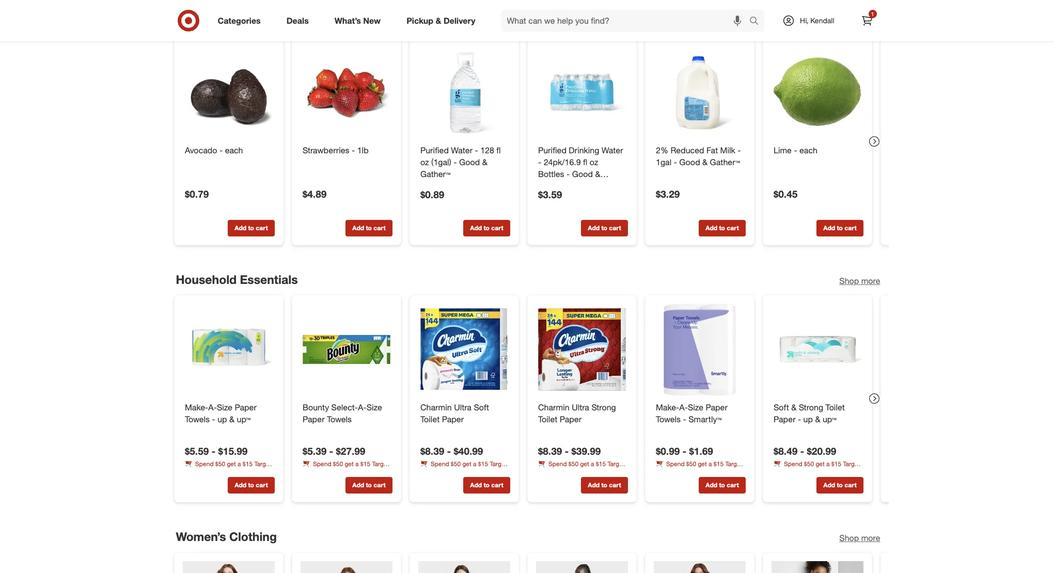 Task type: vqa. For each thing, say whether or not it's contained in the screenshot.


Task type: locate. For each thing, give the bounding box(es) containing it.
towels down select-
[[327, 414, 352, 425]]

shop more for clothing
[[839, 533, 880, 543]]

0 horizontal spatial $50
[[215, 460, 225, 468]]

charmin ultra soft toilet paper
[[420, 403, 489, 425]]

1lb
[[357, 145, 368, 155]]

get down the $15.99
[[227, 460, 236, 468]]

1 shop more from the top
[[839, 18, 880, 28]]

0 horizontal spatial charmin
[[420, 403, 452, 413]]

1 horizontal spatial size
[[366, 403, 382, 413]]

toilet for $8.49 - $20.99
[[825, 403, 845, 413]]

2 horizontal spatial care
[[843, 469, 855, 477]]

good down 'reduced'
[[679, 157, 700, 167]]

$15
[[242, 460, 252, 468], [713, 460, 723, 468], [831, 460, 841, 468]]

strong inside charmin ultra strong toilet paper
[[591, 403, 616, 413]]

2 horizontal spatial select
[[807, 469, 824, 477]]

- left 1lb
[[352, 145, 355, 155]]

0 horizontal spatial toilet
[[420, 414, 439, 425]]

0 horizontal spatial $15
[[242, 460, 252, 468]]

strawberries - 1lb image
[[300, 46, 392, 138], [300, 46, 392, 138]]

1 horizontal spatial select
[[690, 469, 706, 477]]

0 vertical spatial fl
[[496, 145, 501, 155]]

a for $15.99
[[237, 460, 241, 468]]

0 horizontal spatial water
[[451, 145, 472, 155]]

1 a from the left
[[237, 460, 241, 468]]

$8.39
[[420, 445, 444, 457], [538, 445, 562, 457]]

care for $1.69
[[725, 469, 737, 477]]

2 up™ from the left
[[823, 414, 836, 425]]

size inside "make-a-size paper towels - smartly™"
[[688, 403, 703, 413]]

smartly™
[[688, 414, 722, 425]]

2 horizontal spatial toilet
[[825, 403, 845, 413]]

- right milk
[[737, 145, 741, 155]]

home down the $15.99
[[237, 469, 253, 477]]

up up $5.59 - $15.99
[[217, 414, 227, 425]]

water right drinking
[[601, 145, 623, 155]]

purified inside purified water - 128 fl oz (1gal) - good & gather™
[[420, 145, 449, 155]]

home for $1.69
[[708, 469, 724, 477]]

1 horizontal spatial oz
[[590, 157, 598, 167]]

strong
[[591, 403, 616, 413], [799, 403, 823, 413]]

1 vertical spatial shop more
[[839, 276, 880, 286]]

up™ inside soft & strong toilet paper - up & up™
[[823, 414, 836, 425]]

1 get from the left
[[227, 460, 236, 468]]

1 make- from the left
[[185, 403, 208, 413]]

2 up from the left
[[803, 414, 813, 425]]

cart for lime - each
[[844, 224, 856, 232]]

$50 down $0.99 - $1.69
[[686, 460, 696, 468]]

1 purified from the left
[[420, 145, 449, 155]]

1 ultra from the left
[[454, 403, 471, 413]]

more for clothing
[[861, 533, 880, 543]]

0 vertical spatial gather™
[[710, 157, 740, 167]]

up™ for $5.59 - $15.99
[[237, 414, 250, 425]]

2 size from the left
[[366, 403, 382, 413]]

3 spend $50 get a $15 target giftcard on select home care button from the left
[[773, 460, 863, 477]]

1 horizontal spatial up
[[803, 414, 813, 425]]

2 horizontal spatial a-
[[679, 403, 688, 413]]

fl right 128
[[496, 145, 501, 155]]

1 horizontal spatial target
[[725, 460, 742, 468]]

1 vertical spatial shop
[[839, 276, 859, 286]]

1 horizontal spatial gather™
[[538, 180, 568, 191]]

home down the $1.69
[[708, 469, 724, 477]]

purified water - 128 fl oz (1gal) - good & gather™ image
[[418, 46, 510, 138], [418, 46, 510, 138]]

2 more from the top
[[861, 276, 880, 286]]

1 water from the left
[[451, 145, 472, 155]]

- left $39.99
[[565, 445, 569, 457]]

strong up $39.99
[[591, 403, 616, 413]]

add to cart for purified water - 128 fl oz (1gal) - good & gather™
[[470, 224, 503, 232]]

purified up 24pk/16.9
[[538, 145, 566, 155]]

spend down "$8.49"
[[784, 460, 802, 468]]

on down $5.59 - $15.99
[[210, 469, 217, 477]]

2 horizontal spatial get
[[816, 460, 824, 468]]

charmin inside charmin ultra strong toilet paper
[[538, 403, 569, 413]]

1 horizontal spatial a-
[[358, 403, 366, 413]]

spend for $0.99
[[666, 460, 684, 468]]

& up "$8.49"
[[791, 403, 796, 413]]

0 horizontal spatial fl
[[496, 145, 501, 155]]

2 vertical spatial shop more button
[[839, 533, 880, 544]]

2 a- from the left
[[358, 403, 366, 413]]

spend $50 get a $15 target giftcard on select home care button down the $15.99
[[185, 460, 275, 477]]

on down $8.49 - $20.99
[[799, 469, 806, 477]]

paper inside bounty select-a-size paper towels
[[302, 414, 324, 425]]

0 vertical spatial shop more
[[839, 18, 880, 28]]

soft up $40.99
[[474, 403, 489, 413]]

-
[[219, 145, 222, 155], [352, 145, 355, 155], [475, 145, 478, 155], [737, 145, 741, 155], [794, 145, 797, 155], [453, 157, 457, 167], [538, 157, 541, 167], [674, 157, 677, 167], [566, 169, 570, 179], [212, 414, 215, 425], [683, 414, 686, 425], [798, 414, 801, 425], [211, 445, 215, 457], [329, 445, 333, 457], [447, 445, 451, 457], [565, 445, 569, 457], [682, 445, 686, 457], [800, 445, 804, 457]]

3 giftcard from the left
[[773, 469, 797, 477]]

2% reduced fat milk - 1gal - good & gather™ image
[[654, 46, 746, 138], [654, 46, 746, 138]]

2 horizontal spatial a
[[826, 460, 830, 468]]

up™ up the $15.99
[[237, 414, 250, 425]]

2 horizontal spatial gather™
[[710, 157, 740, 167]]

1 vertical spatial gather™
[[420, 169, 450, 179]]

up for $20.99
[[803, 414, 813, 425]]

0 vertical spatial shop more button
[[839, 18, 880, 29]]

1 vertical spatial more
[[861, 276, 880, 286]]

2 on from the left
[[681, 469, 688, 477]]

(1gal)
[[431, 157, 451, 167]]

0 horizontal spatial giftcard
[[185, 469, 208, 477]]

select
[[219, 469, 235, 477], [690, 469, 706, 477], [807, 469, 824, 477]]

3 shop from the top
[[839, 533, 859, 543]]

women's slim fit ribbed high neck tank top - a new day™ image
[[183, 561, 275, 573], [183, 561, 275, 573]]

- right "avocado"
[[219, 145, 222, 155]]

2 charmin from the left
[[538, 403, 569, 413]]

1 soft from the left
[[474, 403, 489, 413]]

1 each from the left
[[225, 145, 243, 155]]

a- inside bounty select-a-size paper towels
[[358, 403, 366, 413]]

a- inside "make-a-size paper towels - smartly™"
[[679, 403, 688, 413]]

women's slim fit tank top - a new day™ image
[[418, 561, 510, 573], [418, 561, 510, 573]]

make- inside make-a-size paper towels - up & up™
[[185, 403, 208, 413]]

128
[[480, 145, 494, 155]]

- inside lime - each link
[[794, 145, 797, 155]]

get down $20.99
[[816, 460, 824, 468]]

- left smartly™
[[683, 414, 686, 425]]

1 vertical spatial shop more button
[[839, 275, 880, 287]]

2 a from the left
[[708, 460, 712, 468]]

3 care from the left
[[843, 469, 855, 477]]

0 horizontal spatial soft
[[474, 403, 489, 413]]

1 charmin from the left
[[420, 403, 452, 413]]

2 horizontal spatial spend $50 get a $15 target giftcard on select home care button
[[773, 460, 863, 477]]

towels up $0.99
[[656, 414, 681, 425]]

purified water - 128 fl oz (1gal) - good & gather™ link
[[420, 144, 508, 180]]

2 horizontal spatial on
[[799, 469, 806, 477]]

$15 for $5.59 - $15.99
[[242, 460, 252, 468]]

soft & strong toilet paper - up & up™ image
[[771, 304, 863, 396], [771, 304, 863, 396]]

women's clothing
[[176, 530, 277, 544]]

select down $20.99
[[807, 469, 824, 477]]

paper for $8.39 - $40.99
[[442, 414, 464, 425]]

bounty select-a-size paper towels
[[302, 403, 382, 425]]

strawberries - 1lb
[[302, 145, 368, 155]]

add to cart button for make-a-size paper towels - up & up™
[[228, 477, 275, 494]]

2 vertical spatial more
[[861, 533, 880, 543]]

0 horizontal spatial gather™
[[420, 169, 450, 179]]

2 $8.39 from the left
[[538, 445, 562, 457]]

1 vertical spatial fl
[[583, 157, 587, 167]]

toilet for $8.39 - $39.99
[[538, 414, 557, 425]]

& down "fat"
[[702, 157, 707, 167]]

purified inside purified drinking water - 24pk/16.9 fl oz bottles - good & gather™ $3.59
[[538, 145, 566, 155]]

spend $50 get a $15 target giftcard on select home care down the $15.99
[[185, 460, 271, 477]]

lime - each image
[[771, 46, 863, 138], [771, 46, 863, 138]]

add to cart button for purified water - 128 fl oz (1gal) - good & gather™
[[463, 220, 510, 236]]

gather™ down bottles
[[538, 180, 568, 191]]

add for bounty select-a-size paper towels
[[352, 482, 364, 489]]

make-a-size paper towels - up & up™
[[185, 403, 256, 425]]

1 horizontal spatial water
[[601, 145, 623, 155]]

select down the $15.99
[[219, 469, 235, 477]]

to for charmin ultra strong toilet paper
[[601, 482, 607, 489]]

2 make- from the left
[[656, 403, 679, 413]]

towels inside "make-a-size paper towels - smartly™"
[[656, 414, 681, 425]]

a- up $5.59 - $15.99
[[208, 403, 217, 413]]

2 spend $50 get a $15 target giftcard on select home care button from the left
[[656, 460, 746, 477]]

3 towels from the left
[[656, 414, 681, 425]]

3 get from the left
[[816, 460, 824, 468]]

1 horizontal spatial get
[[698, 460, 707, 468]]

get for $20.99
[[816, 460, 824, 468]]

2 spend from the left
[[666, 460, 684, 468]]

$15 down the $15.99
[[242, 460, 252, 468]]

1 horizontal spatial fl
[[583, 157, 587, 167]]

make-a-size paper towels - up & up™ image
[[183, 304, 275, 396], [183, 304, 275, 396]]

deals link
[[278, 9, 322, 32]]

2 vertical spatial shop more
[[839, 533, 880, 543]]

spend for $5.59
[[195, 460, 213, 468]]

oz left (1gal)
[[420, 157, 429, 167]]

1 horizontal spatial strong
[[799, 403, 823, 413]]

1 horizontal spatial giftcard
[[656, 469, 679, 477]]

up for $15.99
[[217, 414, 227, 425]]

spend $50 get a $15 target giftcard on select home care down $20.99
[[773, 460, 860, 477]]

& inside the 2% reduced fat milk - 1gal - good & gather™
[[702, 157, 707, 167]]

more for essentials
[[861, 276, 880, 286]]

bounty select-a-size paper towels image
[[300, 304, 392, 396], [300, 304, 392, 396]]

$15 for $0.99 - $1.69
[[713, 460, 723, 468]]

1 horizontal spatial purified
[[538, 145, 566, 155]]

toilet up $8.39 - $40.99
[[420, 414, 439, 425]]

3 $15 from the left
[[831, 460, 841, 468]]

each right lime on the right top of page
[[799, 145, 817, 155]]

2 spend $50 get a $15 target giftcard on select home care from the left
[[656, 460, 742, 477]]

0 horizontal spatial a
[[237, 460, 241, 468]]

a down the $15.99
[[237, 460, 241, 468]]

good inside purified drinking water - 24pk/16.9 fl oz bottles - good & gather™ $3.59
[[572, 169, 593, 179]]

good
[[459, 157, 480, 167], [679, 157, 700, 167], [572, 169, 593, 179]]

3 spend from the left
[[784, 460, 802, 468]]

- right the $5.59
[[211, 445, 215, 457]]

giftcard down $0.99
[[656, 469, 679, 477]]

paper inside soft & strong toilet paper - up & up™
[[773, 414, 795, 425]]

on down $0.99 - $1.69
[[681, 469, 688, 477]]

2 horizontal spatial spend
[[784, 460, 802, 468]]

0 vertical spatial shop
[[839, 18, 859, 28]]

2 horizontal spatial home
[[826, 469, 841, 477]]

giftcard down "$8.49"
[[773, 469, 797, 477]]

good down 24pk/16.9
[[572, 169, 593, 179]]

size up smartly™
[[688, 403, 703, 413]]

size right select-
[[366, 403, 382, 413]]

3 a- from the left
[[679, 403, 688, 413]]

select-
[[331, 403, 358, 413]]

select for $15.99
[[219, 469, 235, 477]]

toilet up $20.99
[[825, 403, 845, 413]]

add
[[234, 224, 246, 232], [352, 224, 364, 232], [470, 224, 482, 232], [588, 224, 599, 232], [705, 224, 717, 232], [823, 224, 835, 232], [234, 482, 246, 489], [352, 482, 364, 489], [470, 482, 482, 489], [588, 482, 599, 489], [705, 482, 717, 489], [823, 482, 835, 489]]

add to cart button for strawberries - 1lb
[[345, 220, 392, 236]]

gather™ inside purified drinking water - 24pk/16.9 fl oz bottles - good & gather™ $3.59
[[538, 180, 568, 191]]

paper up smartly™
[[706, 403, 727, 413]]

$8.49 - $20.99
[[773, 445, 836, 457]]

towels inside bounty select-a-size paper towels
[[327, 414, 352, 425]]

0 horizontal spatial size
[[217, 403, 232, 413]]

3 $50 from the left
[[804, 460, 814, 468]]

2 purified from the left
[[538, 145, 566, 155]]

cart for 2% reduced fat milk - 1gal - good & gather™
[[727, 224, 739, 232]]

- left $40.99
[[447, 445, 451, 457]]

women's short sleeve t-shirt - wild fable™ image
[[771, 561, 863, 573], [771, 561, 863, 573]]

paper inside charmin ultra soft toilet paper
[[442, 414, 464, 425]]

paper up "$8.49"
[[773, 414, 795, 425]]

2 vertical spatial shop
[[839, 533, 859, 543]]

charmin
[[420, 403, 452, 413], [538, 403, 569, 413]]

make-a-size paper towels - smartly™ image
[[654, 304, 746, 396], [654, 304, 746, 396]]

make- for $5.59 - $15.99
[[185, 403, 208, 413]]

3 target from the left
[[843, 460, 860, 468]]

towels inside make-a-size paper towels - up & up™
[[185, 414, 210, 425]]

0 horizontal spatial up
[[217, 414, 227, 425]]

1 horizontal spatial make-
[[656, 403, 679, 413]]

1 horizontal spatial spend $50 get a $15 target giftcard on select home care button
[[656, 460, 746, 477]]

0 vertical spatial more
[[861, 18, 880, 28]]

& down 128
[[482, 157, 487, 167]]

select for $1.69
[[690, 469, 706, 477]]

$1.69
[[689, 445, 713, 457]]

1 size from the left
[[217, 403, 232, 413]]

1 target from the left
[[254, 460, 271, 468]]

up™ for $8.49 - $20.99
[[823, 414, 836, 425]]

1 care from the left
[[254, 469, 266, 477]]

a- up $0.99 - $1.69
[[679, 403, 688, 413]]

add for make-a-size paper towels - up & up™
[[234, 482, 246, 489]]

purified drinking water - 24pk/16.9 fl oz bottles - good & gather™ image
[[536, 46, 628, 138], [536, 46, 628, 138]]

water up (1gal)
[[451, 145, 472, 155]]

charmin ultra soft toilet paper image
[[418, 304, 510, 396], [418, 304, 510, 396]]

1 oz from the left
[[420, 157, 429, 167]]

$15 down smartly™
[[713, 460, 723, 468]]

home
[[237, 469, 253, 477], [708, 469, 724, 477], [826, 469, 841, 477]]

water
[[451, 145, 472, 155], [601, 145, 623, 155]]

$8.39 left $40.99
[[420, 445, 444, 457]]

good inside purified water - 128 fl oz (1gal) - good & gather™
[[459, 157, 480, 167]]

1 horizontal spatial up™
[[823, 414, 836, 425]]

1 towels from the left
[[185, 414, 210, 425]]

1 giftcard from the left
[[185, 469, 208, 477]]

1 horizontal spatial good
[[572, 169, 593, 179]]

what's new link
[[326, 9, 394, 32]]

up inside soft & strong toilet paper - up & up™
[[803, 414, 813, 425]]

paper
[[234, 403, 256, 413], [706, 403, 727, 413], [302, 414, 324, 425], [442, 414, 464, 425], [559, 414, 581, 425], [773, 414, 795, 425]]

$8.39 for $8.39 - $40.99
[[420, 445, 444, 457]]

$20.99
[[807, 445, 836, 457]]

ultra
[[454, 403, 471, 413], [572, 403, 589, 413]]

2 horizontal spatial $50
[[804, 460, 814, 468]]

2 horizontal spatial $15
[[831, 460, 841, 468]]

& inside purified water - 128 fl oz (1gal) - good & gather™
[[482, 157, 487, 167]]

1 horizontal spatial $15
[[713, 460, 723, 468]]

get down the $1.69
[[698, 460, 707, 468]]

toilet up $8.39 - $39.99
[[538, 414, 557, 425]]

$4.89
[[302, 188, 326, 200]]

ultra up $39.99
[[572, 403, 589, 413]]

spend $50 get a $15 target giftcard on select home care button down $20.99
[[773, 460, 863, 477]]

$50 for $20.99
[[804, 460, 814, 468]]

purified up (1gal)
[[420, 145, 449, 155]]

24pk/16.9
[[543, 157, 581, 167]]

1 horizontal spatial toilet
[[538, 414, 557, 425]]

get for $1.69
[[698, 460, 707, 468]]

add to cart button for purified drinking water - 24pk/16.9 fl oz bottles - good & gather™
[[581, 220, 628, 236]]

0 horizontal spatial oz
[[420, 157, 429, 167]]

good right (1gal)
[[459, 157, 480, 167]]

more
[[861, 18, 880, 28], [861, 276, 880, 286], [861, 533, 880, 543]]

3 on from the left
[[799, 469, 806, 477]]

delivery
[[444, 15, 475, 26]]

what's
[[335, 15, 361, 26]]

0 horizontal spatial make-
[[185, 403, 208, 413]]

0 horizontal spatial home
[[237, 469, 253, 477]]

spend
[[195, 460, 213, 468], [666, 460, 684, 468], [784, 460, 802, 468]]

each right "avocado"
[[225, 145, 243, 155]]

add for purified water - 128 fl oz (1gal) - good & gather™
[[470, 224, 482, 232]]

2 horizontal spatial target
[[843, 460, 860, 468]]

0 horizontal spatial each
[[225, 145, 243, 155]]

a- for $0.99
[[679, 403, 688, 413]]

cart for purified drinking water - 24pk/16.9 fl oz bottles - good & gather™
[[609, 224, 621, 232]]

& inside make-a-size paper towels - up & up™
[[229, 414, 234, 425]]

0 horizontal spatial on
[[210, 469, 217, 477]]

1 $50 from the left
[[215, 460, 225, 468]]

avocado
[[185, 145, 217, 155]]

spend down $0.99
[[666, 460, 684, 468]]

size for $5.59
[[217, 403, 232, 413]]

2 strong from the left
[[799, 403, 823, 413]]

0 horizontal spatial spend
[[195, 460, 213, 468]]

& inside pickup & delivery link
[[436, 15, 441, 26]]

make-
[[185, 403, 208, 413], [656, 403, 679, 413]]

shop more
[[839, 18, 880, 28], [839, 276, 880, 286], [839, 533, 880, 543]]

add for 2% reduced fat milk - 1gal - good & gather™
[[705, 224, 717, 232]]

strong inside soft & strong toilet paper - up & up™
[[799, 403, 823, 413]]

ultra up $40.99
[[454, 403, 471, 413]]

2 select from the left
[[690, 469, 706, 477]]

2 $50 from the left
[[686, 460, 696, 468]]

- up $8.49 - $20.99
[[798, 414, 801, 425]]

1 horizontal spatial on
[[681, 469, 688, 477]]

select down the $1.69
[[690, 469, 706, 477]]

to for make-a-size paper towels - smartly™
[[719, 482, 725, 489]]

0 horizontal spatial target
[[254, 460, 271, 468]]

paper for $8.39 - $39.99
[[559, 414, 581, 425]]

2 each from the left
[[799, 145, 817, 155]]

0 horizontal spatial ultra
[[454, 403, 471, 413]]

paper up $8.39 - $40.99
[[442, 414, 464, 425]]

size
[[217, 403, 232, 413], [366, 403, 382, 413], [688, 403, 703, 413]]

$0.79
[[185, 188, 209, 200]]

a-
[[208, 403, 217, 413], [358, 403, 366, 413], [679, 403, 688, 413]]

up inside make-a-size paper towels - up & up™
[[217, 414, 227, 425]]

soft up "$8.49"
[[773, 403, 789, 413]]

1 select from the left
[[219, 469, 235, 477]]

0 horizontal spatial towels
[[185, 414, 210, 425]]

1 a- from the left
[[208, 403, 217, 413]]

- right "$8.49"
[[800, 445, 804, 457]]

0 horizontal spatial up™
[[237, 414, 250, 425]]

2 home from the left
[[708, 469, 724, 477]]

paper inside charmin ultra strong toilet paper
[[559, 414, 581, 425]]

0 horizontal spatial select
[[219, 469, 235, 477]]

fl down drinking
[[583, 157, 587, 167]]

each for $0.79
[[225, 145, 243, 155]]

2 shop more from the top
[[839, 276, 880, 286]]

strong up $8.49 - $20.99
[[799, 403, 823, 413]]

paper up $8.39 - $39.99
[[559, 414, 581, 425]]

1 spend from the left
[[195, 460, 213, 468]]

$3.29
[[656, 188, 680, 200]]

size inside make-a-size paper towels - up & up™
[[217, 403, 232, 413]]

grocery
[[176, 14, 222, 29]]

2 vertical spatial gather™
[[538, 180, 568, 191]]

spend $50 get a $15 target giftcard on select home care for $15.99
[[185, 460, 271, 477]]

2 $15 from the left
[[713, 460, 723, 468]]

add to cart for purified drinking water - 24pk/16.9 fl oz bottles - good & gather™
[[588, 224, 621, 232]]

spend $50 get a $15 target giftcard on select home care button
[[185, 460, 275, 477], [656, 460, 746, 477], [773, 460, 863, 477]]

1 horizontal spatial a
[[708, 460, 712, 468]]

cart for purified water - 128 fl oz (1gal) - good & gather™
[[491, 224, 503, 232]]

1 $15 from the left
[[242, 460, 252, 468]]

2 shop from the top
[[839, 276, 859, 286]]

up up $8.49 - $20.99
[[803, 414, 813, 425]]

towels for $5.59
[[185, 414, 210, 425]]

1 horizontal spatial each
[[799, 145, 817, 155]]

each
[[225, 145, 243, 155], [799, 145, 817, 155]]

- inside avocado - each link
[[219, 145, 222, 155]]

charmin ultra strong toilet paper image
[[536, 304, 628, 396], [536, 304, 628, 396]]

3 home from the left
[[826, 469, 841, 477]]

1 $8.39 from the left
[[420, 445, 444, 457]]

charmin up $8.39 - $39.99
[[538, 403, 569, 413]]

shop more button for essentials
[[839, 275, 880, 287]]

to
[[248, 224, 254, 232], [366, 224, 372, 232], [483, 224, 489, 232], [601, 224, 607, 232], [719, 224, 725, 232], [837, 224, 843, 232], [248, 482, 254, 489], [366, 482, 372, 489], [483, 482, 489, 489], [601, 482, 607, 489], [719, 482, 725, 489], [837, 482, 843, 489]]

$0.99
[[656, 445, 680, 457]]

1 spend $50 get a $15 target giftcard on select home care from the left
[[185, 460, 271, 477]]

home down $20.99
[[826, 469, 841, 477]]

gather™
[[710, 157, 740, 167], [420, 169, 450, 179], [538, 180, 568, 191]]

on
[[210, 469, 217, 477], [681, 469, 688, 477], [799, 469, 806, 477]]

avocado - each link
[[185, 144, 272, 156]]

2 get from the left
[[698, 460, 707, 468]]

$8.39 - $40.99
[[420, 445, 483, 457]]

women's long sleeve slim fit crewneck t-shirt - a new day™ image
[[654, 561, 746, 573], [654, 561, 746, 573]]

care
[[254, 469, 266, 477], [725, 469, 737, 477], [843, 469, 855, 477]]

a- inside make-a-size paper towels - up & up™
[[208, 403, 217, 413]]

3 more from the top
[[861, 533, 880, 543]]

up™ inside make-a-size paper towels - up & up™
[[237, 414, 250, 425]]

2 shop more button from the top
[[839, 275, 880, 287]]

add for make-a-size paper towels - smartly™
[[705, 482, 717, 489]]

paper up the $15.99
[[234, 403, 256, 413]]

1 horizontal spatial care
[[725, 469, 737, 477]]

0 horizontal spatial a-
[[208, 403, 217, 413]]

essentials
[[240, 272, 298, 286]]

select for $20.99
[[807, 469, 824, 477]]

1 horizontal spatial towels
[[327, 414, 352, 425]]

home for $20.99
[[826, 469, 841, 477]]

2 giftcard from the left
[[656, 469, 679, 477]]

1 up from the left
[[217, 414, 227, 425]]

1 horizontal spatial $8.39
[[538, 445, 562, 457]]

toilet inside soft & strong toilet paper - up & up™
[[825, 403, 845, 413]]

0 horizontal spatial spend $50 get a $15 target giftcard on select home care button
[[185, 460, 275, 477]]

2 care from the left
[[725, 469, 737, 477]]

2 horizontal spatial giftcard
[[773, 469, 797, 477]]

toilet
[[825, 403, 845, 413], [420, 414, 439, 425], [538, 414, 557, 425]]

2 ultra from the left
[[572, 403, 589, 413]]

2 target from the left
[[725, 460, 742, 468]]

fl inside purified drinking water - 24pk/16.9 fl oz bottles - good & gather™ $3.59
[[583, 157, 587, 167]]

3 select from the left
[[807, 469, 824, 477]]

3 spend $50 get a $15 target giftcard on select home care from the left
[[773, 460, 860, 477]]

add to cart button
[[228, 220, 275, 236], [345, 220, 392, 236], [463, 220, 510, 236], [581, 220, 628, 236], [699, 220, 746, 236], [816, 220, 863, 236], [228, 477, 275, 494], [345, 477, 392, 494], [463, 477, 510, 494], [581, 477, 628, 494], [699, 477, 746, 494], [816, 477, 863, 494]]

3 shop more from the top
[[839, 533, 880, 543]]

- up $5.59 - $15.99
[[212, 414, 215, 425]]

0 horizontal spatial strong
[[591, 403, 616, 413]]

add to cart for 2% reduced fat milk - 1gal - good & gather™
[[705, 224, 739, 232]]

1 home from the left
[[237, 469, 253, 477]]

add to cart button for soft & strong toilet paper - up & up™
[[816, 477, 863, 494]]

target
[[254, 460, 271, 468], [725, 460, 742, 468], [843, 460, 860, 468]]

2%
[[656, 145, 668, 155]]

women's short sleeve slim fit ribbed t-shirt - a new day™ image
[[300, 561, 392, 573], [300, 561, 392, 573]]

spend $50 get a $15 target giftcard on select home care button down the $1.69
[[656, 460, 746, 477]]

- inside make-a-size paper towels - up & up™
[[212, 414, 215, 425]]

add to cart for charmin ultra strong toilet paper
[[588, 482, 621, 489]]

ultra inside charmin ultra strong toilet paper
[[572, 403, 589, 413]]

a down $20.99
[[826, 460, 830, 468]]

1 horizontal spatial $50
[[686, 460, 696, 468]]

add for soft & strong toilet paper - up & up™
[[823, 482, 835, 489]]

size up the $15.99
[[217, 403, 232, 413]]

care for $15.99
[[254, 469, 266, 477]]

toilet inside charmin ultra strong toilet paper
[[538, 414, 557, 425]]

gather™ down milk
[[710, 157, 740, 167]]

add to cart for charmin ultra soft toilet paper
[[470, 482, 503, 489]]

gather™ down (1gal)
[[420, 169, 450, 179]]

spend $50 get a $15 target giftcard on select home care down the $1.69
[[656, 460, 742, 477]]

make- inside "make-a-size paper towels - smartly™"
[[656, 403, 679, 413]]

3 shop more button from the top
[[839, 533, 880, 544]]

oz down drinking
[[590, 157, 598, 167]]

$50 down $5.59 - $15.99
[[215, 460, 225, 468]]

$0.99 - $1.69
[[656, 445, 713, 457]]

- right lime on the right top of page
[[794, 145, 797, 155]]

add for purified drinking water - 24pk/16.9 fl oz bottles - good & gather™
[[588, 224, 599, 232]]

2 horizontal spatial size
[[688, 403, 703, 413]]

2 horizontal spatial good
[[679, 157, 700, 167]]

women's short sleeve t-shirt - a new day™ image
[[536, 561, 628, 573], [536, 561, 628, 573]]

towels up the $5.59
[[185, 414, 210, 425]]

avocado - each image
[[183, 46, 275, 138], [183, 46, 275, 138]]

& down drinking
[[595, 169, 600, 179]]

1 up™ from the left
[[237, 414, 250, 425]]

1 strong from the left
[[591, 403, 616, 413]]

hi,
[[800, 16, 809, 25]]

oz
[[420, 157, 429, 167], [590, 157, 598, 167]]

shop for clothing
[[839, 533, 859, 543]]

3 size from the left
[[688, 403, 703, 413]]

a down the $1.69
[[708, 460, 712, 468]]

make- up $0.99
[[656, 403, 679, 413]]

0 horizontal spatial purified
[[420, 145, 449, 155]]

2 water from the left
[[601, 145, 623, 155]]

a- for $5.59
[[208, 403, 217, 413]]

bounty
[[302, 403, 329, 413]]

toilet inside charmin ultra soft toilet paper
[[420, 414, 439, 425]]

size for $0.99
[[688, 403, 703, 413]]

0 horizontal spatial get
[[227, 460, 236, 468]]

soft & strong toilet paper - up & up™
[[773, 403, 845, 425]]

shop more button
[[839, 18, 880, 29], [839, 275, 880, 287], [839, 533, 880, 544]]

1 horizontal spatial spend $50 get a $15 target giftcard on select home care
[[656, 460, 742, 477]]

2 horizontal spatial spend $50 get a $15 target giftcard on select home care
[[773, 460, 860, 477]]

strong for $20.99
[[799, 403, 823, 413]]

ultra inside charmin ultra soft toilet paper
[[454, 403, 471, 413]]

add to cart
[[234, 224, 268, 232], [352, 224, 385, 232], [470, 224, 503, 232], [588, 224, 621, 232], [705, 224, 739, 232], [823, 224, 856, 232], [234, 482, 268, 489], [352, 482, 385, 489], [470, 482, 503, 489], [588, 482, 621, 489], [705, 482, 739, 489], [823, 482, 856, 489]]

2 oz from the left
[[590, 157, 598, 167]]

1 horizontal spatial soft
[[773, 403, 789, 413]]

2 soft from the left
[[773, 403, 789, 413]]

1 horizontal spatial ultra
[[572, 403, 589, 413]]

0 horizontal spatial spend $50 get a $15 target giftcard on select home care
[[185, 460, 271, 477]]

giftcard down the $5.59
[[185, 469, 208, 477]]

soft inside soft & strong toilet paper - up & up™
[[773, 403, 789, 413]]

on for $1.69
[[681, 469, 688, 477]]

1 horizontal spatial spend
[[666, 460, 684, 468]]

0 horizontal spatial care
[[254, 469, 266, 477]]

charmin inside charmin ultra soft toilet paper
[[420, 403, 452, 413]]

& up the $15.99
[[229, 414, 234, 425]]

$8.39 left $39.99
[[538, 445, 562, 457]]

1 on from the left
[[210, 469, 217, 477]]

2 horizontal spatial towels
[[656, 414, 681, 425]]

3 a from the left
[[826, 460, 830, 468]]

1 horizontal spatial charmin
[[538, 403, 569, 413]]

make- up the $5.59
[[185, 403, 208, 413]]

& right pickup
[[436, 15, 441, 26]]

2 towels from the left
[[327, 414, 352, 425]]

0 horizontal spatial $8.39
[[420, 445, 444, 457]]

0 horizontal spatial good
[[459, 157, 480, 167]]

add to cart button for make-a-size paper towels - smartly™
[[699, 477, 746, 494]]

bounty select-a-size paper towels link
[[302, 402, 390, 426]]

purified for purified water - 128 fl oz (1gal) - good & gather™
[[420, 145, 449, 155]]

1 horizontal spatial home
[[708, 469, 724, 477]]

- inside soft & strong toilet paper - up & up™
[[798, 414, 801, 425]]

1 spend $50 get a $15 target giftcard on select home care button from the left
[[185, 460, 275, 477]]

up
[[217, 414, 227, 425], [803, 414, 813, 425]]

add to cart for make-a-size paper towels - smartly™
[[705, 482, 739, 489]]



Task type: describe. For each thing, give the bounding box(es) containing it.
giftcard for $0.99 - $1.69
[[656, 469, 679, 477]]

clothing
[[229, 530, 277, 544]]

2% reduced fat milk - 1gal - good & gather™
[[656, 145, 741, 167]]

target for $5.59 - $15.99
[[254, 460, 271, 468]]

add to cart for strawberries - 1lb
[[352, 224, 385, 232]]

toilet for $8.39 - $40.99
[[420, 414, 439, 425]]

purified for purified drinking water - 24pk/16.9 fl oz bottles - good & gather™ $3.59
[[538, 145, 566, 155]]

cart for soft & strong toilet paper - up & up™
[[844, 482, 856, 489]]

What can we help you find? suggestions appear below search field
[[501, 9, 752, 32]]

women's
[[176, 530, 226, 544]]

charmin ultra strong toilet paper
[[538, 403, 616, 425]]

household essentials
[[176, 272, 298, 286]]

add to cart for avocado - each
[[234, 224, 268, 232]]

good inside the 2% reduced fat milk - 1gal - good & gather™
[[679, 157, 700, 167]]

1 shop from the top
[[839, 18, 859, 28]]

add for charmin ultra soft toilet paper
[[470, 482, 482, 489]]

hi, kendall
[[800, 16, 834, 25]]

2% reduced fat milk - 1gal - good & gather™ link
[[656, 144, 744, 168]]

milk
[[720, 145, 735, 155]]

- down 24pk/16.9
[[566, 169, 570, 179]]

shop more for essentials
[[839, 276, 880, 286]]

$8.49
[[773, 445, 797, 457]]

spend for $8.49
[[784, 460, 802, 468]]

- right (1gal)
[[453, 157, 457, 167]]

oz inside purified drinking water - 24pk/16.9 fl oz bottles - good & gather™ $3.59
[[590, 157, 598, 167]]

to for soft & strong toilet paper - up & up™
[[837, 482, 843, 489]]

1 link
[[856, 9, 878, 32]]

get for $15.99
[[227, 460, 236, 468]]

- left 128
[[475, 145, 478, 155]]

make- for $0.99 - $1.69
[[656, 403, 679, 413]]

on for $15.99
[[210, 469, 217, 477]]

a for $1.69
[[708, 460, 712, 468]]

$5.39 - $27.99
[[302, 445, 365, 457]]

water inside purified drinking water - 24pk/16.9 fl oz bottles - good & gather™ $3.59
[[601, 145, 623, 155]]

$50 for $15.99
[[215, 460, 225, 468]]

target for $0.99 - $1.69
[[725, 460, 742, 468]]

& inside purified drinking water - 24pk/16.9 fl oz bottles - good & gather™ $3.59
[[595, 169, 600, 179]]

paper inside make-a-size paper towels - up & up™
[[234, 403, 256, 413]]

purified water - 128 fl oz (1gal) - good & gather™
[[420, 145, 501, 179]]

spend $50 get a $15 target giftcard on select home care button for $15.99
[[185, 460, 275, 477]]

- left the $1.69
[[682, 445, 686, 457]]

charmin for $8.39 - $39.99
[[538, 403, 569, 413]]

reduced
[[670, 145, 704, 155]]

cart for bounty select-a-size paper towels
[[373, 482, 385, 489]]

to for purified drinking water - 24pk/16.9 fl oz bottles - good & gather™
[[601, 224, 607, 232]]

search
[[745, 16, 770, 27]]

cart for charmin ultra strong toilet paper
[[609, 482, 621, 489]]

$5.59
[[185, 445, 209, 457]]

home for $15.99
[[237, 469, 253, 477]]

- right $5.39 at the left
[[329, 445, 333, 457]]

$0.45
[[773, 188, 797, 200]]

$3.59
[[538, 188, 562, 200]]

shop more button for clothing
[[839, 533, 880, 544]]

deals
[[287, 15, 309, 26]]

1 more from the top
[[861, 18, 880, 28]]

- inside 'strawberries - 1lb' 'link'
[[352, 145, 355, 155]]

size inside bounty select-a-size paper towels
[[366, 403, 382, 413]]

to for avocado - each
[[248, 224, 254, 232]]

add to cart button for avocado - each
[[228, 220, 275, 236]]

1
[[871, 11, 874, 17]]

to for strawberries - 1lb
[[366, 224, 372, 232]]

- up bottles
[[538, 157, 541, 167]]

spend $50 get a $15 target giftcard on select home care for $20.99
[[773, 460, 860, 477]]

lime
[[773, 145, 792, 155]]

add to cart button for bounty select-a-size paper towels
[[345, 477, 392, 494]]

1 shop more button from the top
[[839, 18, 880, 29]]

add to cart button for lime - each
[[816, 220, 863, 236]]

$8.39 for $8.39 - $39.99
[[538, 445, 562, 457]]

make-a-size paper towels - up & up™ link
[[185, 402, 272, 426]]

$40.99
[[454, 445, 483, 457]]

add to cart for bounty select-a-size paper towels
[[352, 482, 385, 489]]

household
[[176, 272, 237, 286]]

shop for essentials
[[839, 276, 859, 286]]

what's new
[[335, 15, 381, 26]]

- right 1gal
[[674, 157, 677, 167]]

strong for $39.99
[[591, 403, 616, 413]]

ultra for $40.99
[[454, 403, 471, 413]]

search button
[[745, 9, 770, 34]]

cart for charmin ultra soft toilet paper
[[491, 482, 503, 489]]

drinking
[[569, 145, 599, 155]]

fl inside purified water - 128 fl oz (1gal) - good & gather™
[[496, 145, 501, 155]]

care for $20.99
[[843, 469, 855, 477]]

gather™ inside purified water - 128 fl oz (1gal) - good & gather™
[[420, 169, 450, 179]]

add for lime - each
[[823, 224, 835, 232]]

soft & strong toilet paper - up & up™ link
[[773, 402, 861, 426]]

add to cart button for charmin ultra soft toilet paper
[[463, 477, 510, 494]]

water inside purified water - 128 fl oz (1gal) - good & gather™
[[451, 145, 472, 155]]

$5.59 - $15.99
[[185, 445, 247, 457]]

$27.99
[[336, 445, 365, 457]]

categories
[[218, 15, 261, 26]]

paper for $8.49 - $20.99
[[773, 414, 795, 425]]

to for lime - each
[[837, 224, 843, 232]]

$0.89
[[420, 188, 444, 200]]

add to cart for lime - each
[[823, 224, 856, 232]]

towels for $0.99
[[656, 414, 681, 425]]

charmin ultra strong toilet paper link
[[538, 402, 626, 426]]

fat
[[706, 145, 718, 155]]

$5.39
[[302, 445, 326, 457]]

$15 for $8.49 - $20.99
[[831, 460, 841, 468]]

make-a-size paper towels - smartly™ link
[[656, 402, 744, 426]]

strawberries - 1lb link
[[302, 144, 390, 156]]

$15.99
[[218, 445, 247, 457]]

target for $8.49 - $20.99
[[843, 460, 860, 468]]

add for charmin ultra strong toilet paper
[[588, 482, 599, 489]]

paper for $5.39 - $27.99
[[302, 414, 324, 425]]

ultra for $39.99
[[572, 403, 589, 413]]

kendall
[[811, 16, 834, 25]]

pickup
[[407, 15, 433, 26]]

bottles
[[538, 169, 564, 179]]

add for strawberries - 1lb
[[352, 224, 364, 232]]

cart for strawberries - 1lb
[[373, 224, 385, 232]]

new
[[363, 15, 381, 26]]

purified drinking water - 24pk/16.9 fl oz bottles - good & gather™ link
[[538, 144, 626, 191]]

to for bounty select-a-size paper towels
[[366, 482, 372, 489]]

paper inside "make-a-size paper towels - smartly™"
[[706, 403, 727, 413]]

gather™ inside the 2% reduced fat milk - 1gal - good & gather™
[[710, 157, 740, 167]]

to for 2% reduced fat milk - 1gal - good & gather™
[[719, 224, 725, 232]]

make-a-size paper towels - smartly™
[[656, 403, 727, 425]]

to for purified water - 128 fl oz (1gal) - good & gather™
[[483, 224, 489, 232]]

add for avocado - each
[[234, 224, 246, 232]]

charmin ultra soft toilet paper link
[[420, 402, 508, 426]]

pickup & delivery
[[407, 15, 475, 26]]

avocado - each
[[185, 145, 243, 155]]

purified drinking water - 24pk/16.9 fl oz bottles - good & gather™ $3.59
[[538, 145, 623, 200]]

add to cart for make-a-size paper towels - up & up™
[[234, 482, 268, 489]]

a for $20.99
[[826, 460, 830, 468]]

$8.39 - $39.99
[[538, 445, 601, 457]]

add to cart button for 2% reduced fat milk - 1gal - good & gather™
[[699, 220, 746, 236]]

giftcard for $8.49 - $20.99
[[773, 469, 797, 477]]

$39.99
[[571, 445, 601, 457]]

spend $50 get a $15 target giftcard on select home care button for $1.69
[[656, 460, 746, 477]]

pickup & delivery link
[[398, 9, 488, 32]]

categories link
[[209, 9, 274, 32]]

each for $0.45
[[799, 145, 817, 155]]

- inside "make-a-size paper towels - smartly™"
[[683, 414, 686, 425]]

lime - each
[[773, 145, 817, 155]]

strawberries
[[302, 145, 349, 155]]

spend $50 get a $15 target giftcard on select home care button for $20.99
[[773, 460, 863, 477]]

oz inside purified water - 128 fl oz (1gal) - good & gather™
[[420, 157, 429, 167]]

cart for make-a-size paper towels - up & up™
[[256, 482, 268, 489]]

lime - each link
[[773, 144, 861, 156]]

& up $20.99
[[815, 414, 820, 425]]

cart for make-a-size paper towels - smartly™
[[727, 482, 739, 489]]

soft inside charmin ultra soft toilet paper
[[474, 403, 489, 413]]

1gal
[[656, 157, 671, 167]]



